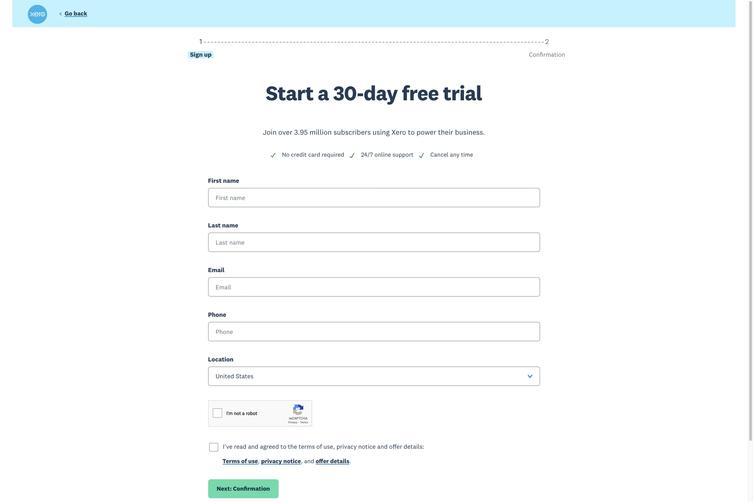 Task type: describe. For each thing, give the bounding box(es) containing it.
trial
[[443, 80, 482, 106]]

3.95
[[294, 128, 308, 137]]

subscribers
[[334, 128, 371, 137]]

start a 30-day free trial
[[266, 80, 482, 106]]

location
[[208, 355, 234, 363]]

back
[[74, 10, 87, 17]]

power
[[417, 128, 436, 137]]

any
[[450, 151, 460, 159]]

details:
[[404, 443, 424, 450]]

card
[[308, 151, 320, 159]]

next: confirmation button
[[208, 479, 279, 498]]

million
[[310, 128, 332, 137]]

no
[[282, 151, 290, 159]]

1 horizontal spatial to
[[408, 128, 415, 137]]

Last name text field
[[208, 233, 540, 252]]

24/7
[[361, 151, 373, 159]]

united states
[[216, 372, 254, 380]]

credit
[[291, 151, 307, 159]]

1
[[200, 37, 202, 46]]

go
[[65, 10, 72, 17]]

first name
[[208, 177, 239, 185]]

0 horizontal spatial and
[[248, 443, 258, 450]]

start a 30-day free trial region
[[28, 37, 721, 498]]

30-
[[333, 80, 364, 106]]

terms
[[223, 457, 240, 465]]

the
[[288, 443, 297, 450]]

start
[[266, 80, 314, 106]]

1 vertical spatial privacy
[[261, 457, 282, 465]]

join
[[263, 128, 277, 137]]

confirmation inside steps group
[[529, 51, 565, 58]]

i've read and agreed to the terms of use, privacy notice and offer details:
[[223, 443, 424, 450]]

last
[[208, 221, 221, 229]]

support
[[393, 151, 414, 159]]

next: confirmation
[[217, 485, 270, 492]]

their
[[438, 128, 453, 137]]

over
[[278, 128, 292, 137]]

0 horizontal spatial of
[[241, 457, 247, 465]]

i've
[[223, 443, 233, 450]]

terms
[[299, 443, 315, 450]]

go back button
[[59, 10, 87, 19]]

name for last name
[[222, 221, 238, 229]]

online
[[375, 151, 391, 159]]

1 horizontal spatial notice
[[358, 443, 376, 450]]



Task type: vqa. For each thing, say whether or not it's contained in the screenshot.
advice
no



Task type: locate. For each thing, give the bounding box(es) containing it.
use
[[248, 457, 258, 465]]

privacy
[[337, 443, 357, 450], [261, 457, 282, 465]]

1 vertical spatial confirmation
[[233, 485, 270, 492]]

0 horizontal spatial offer
[[316, 457, 329, 465]]

last name
[[208, 221, 238, 229]]

0 vertical spatial name
[[223, 177, 239, 185]]

Email email field
[[208, 277, 540, 297]]

0 horizontal spatial confirmation
[[233, 485, 270, 492]]

offer left details:
[[389, 443, 402, 450]]

to left the
[[281, 443, 286, 450]]

confirmation
[[529, 51, 565, 58], [233, 485, 270, 492]]

0 horizontal spatial privacy
[[261, 457, 282, 465]]

first
[[208, 177, 222, 185]]

and
[[248, 443, 258, 450], [377, 443, 388, 450], [304, 457, 314, 465]]

time
[[461, 151, 473, 159]]

0 horizontal spatial ,
[[258, 457, 260, 465]]

details
[[330, 457, 350, 465]]

offer details link
[[316, 457, 350, 467]]

use,
[[324, 443, 335, 450]]

free
[[402, 80, 439, 106]]

confirmation inside button
[[233, 485, 270, 492]]

included image left 24/7
[[349, 152, 355, 158]]

0 horizontal spatial included image
[[270, 152, 276, 158]]

name right first
[[223, 177, 239, 185]]

xero
[[392, 128, 406, 137]]

0 vertical spatial notice
[[358, 443, 376, 450]]

1 horizontal spatial and
[[304, 457, 314, 465]]

read
[[234, 443, 247, 450]]

included image left no
[[270, 152, 276, 158]]

24/7 online support
[[361, 151, 414, 159]]

offer down i've read and agreed to the terms of use, privacy notice and offer details:
[[316, 457, 329, 465]]

xero homepage image
[[28, 5, 47, 24]]

0 vertical spatial confirmation
[[529, 51, 565, 58]]

1 vertical spatial to
[[281, 443, 286, 450]]

1 vertical spatial notice
[[283, 457, 301, 465]]

0 vertical spatial privacy
[[337, 443, 357, 450]]

1 horizontal spatial confirmation
[[529, 51, 565, 58]]

1 horizontal spatial ,
[[301, 457, 303, 465]]

name
[[223, 177, 239, 185], [222, 221, 238, 229]]

name right "last"
[[222, 221, 238, 229]]

0 vertical spatial to
[[408, 128, 415, 137]]

0 horizontal spatial notice
[[283, 457, 301, 465]]

privacy up .
[[337, 443, 357, 450]]

up
[[204, 51, 212, 58]]

terms of use link
[[223, 457, 258, 467]]

a
[[318, 80, 329, 106]]

2 included image from the left
[[349, 152, 355, 158]]

steps group
[[28, 37, 721, 83]]

0 vertical spatial of
[[317, 443, 322, 450]]

included image for cancel any time
[[419, 152, 425, 158]]

join over 3.95 million subscribers using xero to power their business.
[[263, 128, 485, 137]]

of left use,
[[317, 443, 322, 450]]

united
[[216, 372, 234, 380]]

terms of use , privacy notice , and offer details .
[[223, 457, 351, 465]]

agreed
[[260, 443, 279, 450]]

1 vertical spatial offer
[[316, 457, 329, 465]]

privacy down agreed
[[261, 457, 282, 465]]

, down terms
[[301, 457, 303, 465]]

1 vertical spatial of
[[241, 457, 247, 465]]

2 horizontal spatial and
[[377, 443, 388, 450]]

2 horizontal spatial included image
[[419, 152, 425, 158]]

,
[[258, 457, 260, 465], [301, 457, 303, 465]]

1 horizontal spatial offer
[[389, 443, 402, 450]]

notice
[[358, 443, 376, 450], [283, 457, 301, 465]]

states
[[236, 372, 254, 380]]

phone
[[208, 311, 226, 319]]

confirmation down 2
[[529, 51, 565, 58]]

Phone text field
[[208, 322, 540, 341]]

required
[[322, 151, 344, 159]]

1 , from the left
[[258, 457, 260, 465]]

and down terms
[[304, 457, 314, 465]]

next:
[[217, 485, 232, 492]]

sign up
[[190, 51, 212, 58]]

no credit card required
[[282, 151, 344, 159]]

sign
[[190, 51, 203, 58]]

included image
[[270, 152, 276, 158], [349, 152, 355, 158], [419, 152, 425, 158]]

, left 'privacy notice' link
[[258, 457, 260, 465]]

offer
[[389, 443, 402, 450], [316, 457, 329, 465]]

included image for no credit card required
[[270, 152, 276, 158]]

0 vertical spatial offer
[[389, 443, 402, 450]]

2 , from the left
[[301, 457, 303, 465]]

.
[[350, 457, 351, 465]]

1 horizontal spatial included image
[[349, 152, 355, 158]]

2
[[545, 37, 549, 46]]

cancel any time
[[431, 151, 473, 159]]

1 vertical spatial name
[[222, 221, 238, 229]]

of left use
[[241, 457, 247, 465]]

1 horizontal spatial privacy
[[337, 443, 357, 450]]

email
[[208, 266, 225, 274]]

1 horizontal spatial of
[[317, 443, 322, 450]]

day
[[364, 80, 398, 106]]

3 included image from the left
[[419, 152, 425, 158]]

to
[[408, 128, 415, 137], [281, 443, 286, 450]]

of
[[317, 443, 322, 450], [241, 457, 247, 465]]

using
[[373, 128, 390, 137]]

cancel
[[431, 151, 449, 159]]

confirmation right next:
[[233, 485, 270, 492]]

0 horizontal spatial to
[[281, 443, 286, 450]]

and left details:
[[377, 443, 388, 450]]

business.
[[455, 128, 485, 137]]

included image left cancel
[[419, 152, 425, 158]]

to right xero
[[408, 128, 415, 137]]

privacy notice link
[[261, 457, 301, 467]]

name for first name
[[223, 177, 239, 185]]

1 included image from the left
[[270, 152, 276, 158]]

included image for 24/7 online support
[[349, 152, 355, 158]]

go back
[[65, 10, 87, 17]]

and right read
[[248, 443, 258, 450]]

First name text field
[[208, 188, 540, 207]]



